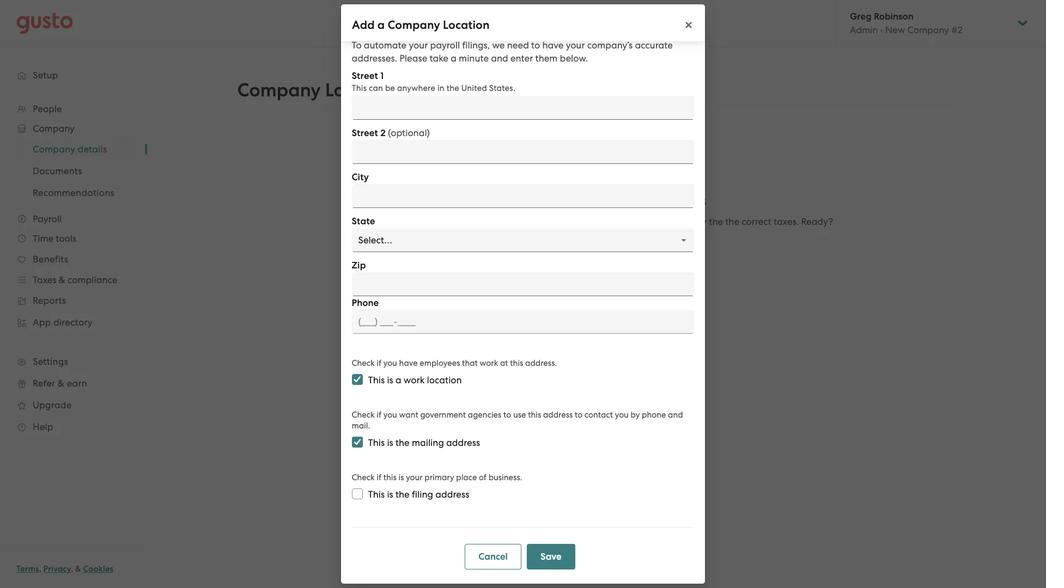 Task type: locate. For each thing, give the bounding box(es) containing it.
1 check from the top
[[352, 359, 375, 369]]

this
[[511, 359, 524, 369], [529, 411, 542, 420], [384, 473, 397, 483]]

the left filing
[[396, 490, 410, 500]]

to left contact on the bottom right
[[575, 411, 583, 420]]

check if you have employees that work at this address.
[[352, 359, 558, 369]]

this left be
[[352, 83, 367, 93]]

cancel
[[479, 552, 508, 563]]

if up this is a work location
[[377, 359, 382, 369]]

we left the need
[[493, 40, 505, 51]]

this inside check if you want government agencies to use this address to contact you by phone and mail.
[[529, 411, 542, 420]]

your up please
[[409, 40, 428, 51]]

if for this is the filing address
[[377, 473, 382, 483]]

0 vertical spatial can
[[369, 83, 384, 93]]

add down let's
[[570, 247, 589, 258]]

mailing
[[412, 438, 445, 449]]

be
[[386, 83, 396, 93]]

have inside to automate your payroll filings, we need to have your company's accurate addresses. please take a minute and enter them below.
[[543, 40, 564, 51]]

0 vertical spatial we
[[493, 40, 505, 51]]

location
[[443, 18, 490, 32], [599, 247, 637, 258]]

check
[[352, 359, 375, 369], [352, 411, 375, 420], [352, 473, 375, 483]]

2 vertical spatial and
[[669, 411, 684, 420]]

is for this is the filing address
[[388, 490, 394, 500]]

address inside check if you want government agencies to use this address to contact you by phone and mail.
[[544, 411, 573, 420]]

is right this is a work location option
[[388, 375, 394, 386]]

0 horizontal spatial have
[[400, 359, 418, 369]]

you
[[384, 359, 398, 369], [384, 411, 398, 420], [616, 411, 629, 420]]

pay
[[691, 216, 707, 227]]

work left 'location'
[[404, 375, 425, 386]]

have up 'them'
[[543, 40, 564, 51]]

cookies
[[83, 565, 114, 575]]

0 vertical spatial have
[[543, 40, 564, 51]]

address
[[544, 411, 573, 420], [447, 438, 481, 449], [436, 490, 470, 500]]

you for a
[[384, 359, 398, 369]]

address down "government"
[[447, 438, 481, 449]]

if up this is the filing address
[[377, 473, 382, 483]]

tell us where your company is located so we can properly file your forms and pay the the correct taxes. ready? let's start.
[[361, 216, 834, 240]]

1
[[381, 70, 384, 82]]

0 vertical spatial address
[[544, 411, 573, 420]]

them
[[536, 53, 558, 64]]

have up this is a work location
[[400, 359, 418, 369]]

if
[[377, 359, 382, 369], [377, 411, 382, 420], [377, 473, 382, 483]]

street for 1
[[352, 70, 379, 82]]

home image
[[16, 12, 73, 34]]

0 vertical spatial if
[[377, 359, 382, 369]]

and left pay
[[671, 216, 688, 227]]

add up the to
[[352, 18, 375, 32]]

1 vertical spatial check
[[352, 411, 375, 420]]

this
[[352, 83, 367, 93], [369, 375, 385, 386], [369, 438, 385, 449], [369, 490, 385, 500]]

2 horizontal spatial company
[[559, 191, 629, 210]]

this right the at
[[511, 359, 524, 369]]

1 vertical spatial we
[[537, 216, 549, 227]]

1 vertical spatial location
[[599, 247, 637, 258]]

3 check from the top
[[352, 473, 375, 483]]

street inside street 1 this can be anywhere in the united states.
[[352, 70, 379, 82]]

in
[[438, 83, 445, 93]]

0 vertical spatial street
[[352, 70, 379, 82]]

check inside check if you want government agencies to use this address to contact you by phone and mail.
[[352, 411, 375, 420]]

location down start.
[[599, 247, 637, 258]]

0 horizontal spatial work
[[404, 375, 425, 386]]

a up the want at the left bottom of the page
[[396, 375, 402, 386]]

, left &
[[71, 565, 73, 575]]

add a location
[[570, 247, 637, 258]]

0 horizontal spatial to
[[504, 411, 512, 420]]

this up this is the filing address
[[384, 473, 397, 483]]

want
[[400, 411, 419, 420]]

if left the want at the left bottom of the page
[[377, 411, 382, 420]]

2 vertical spatial address
[[436, 490, 470, 500]]

2 vertical spatial this
[[384, 473, 397, 483]]

save
[[541, 552, 562, 563]]

can left properly
[[552, 216, 568, 227]]

we right so
[[537, 216, 549, 227]]

2 horizontal spatial to
[[575, 411, 583, 420]]

this for this is the mailing address
[[369, 438, 385, 449]]

3 if from the top
[[377, 473, 382, 483]]

location inside button
[[599, 247, 637, 258]]

address down 'primary' on the bottom of page
[[436, 490, 470, 500]]

the right pay
[[709, 216, 724, 227]]

(optional)
[[388, 128, 430, 138]]

is up this is the filing address
[[399, 473, 405, 483]]

location
[[427, 375, 462, 386]]

is left filing
[[388, 490, 394, 500]]

2 check from the top
[[352, 411, 375, 420]]

we
[[493, 40, 505, 51], [537, 216, 549, 227]]

0 horizontal spatial add
[[352, 18, 375, 32]]

anywhere
[[398, 83, 436, 93]]

1 horizontal spatial we
[[537, 216, 549, 227]]

your right file
[[624, 216, 643, 227]]

check up this is a work location option
[[352, 359, 375, 369]]

is inside tell us where your company is located so we can properly file your forms and pay the the correct taxes. ready? let's start.
[[482, 216, 488, 227]]

add
[[352, 18, 375, 32], [488, 191, 518, 210], [570, 247, 589, 258]]

and inside to automate your payroll filings, we need to have your company's accurate addresses. please take a minute and enter them below.
[[492, 53, 509, 64]]

and left the enter
[[492, 53, 509, 64]]

locations
[[325, 79, 407, 101]]

1 horizontal spatial add
[[488, 191, 518, 210]]

0 horizontal spatial can
[[369, 83, 384, 93]]

have
[[543, 40, 564, 51], [400, 359, 418, 369]]

company's
[[588, 40, 633, 51]]

2
[[381, 128, 386, 139]]

company inside dialog
[[388, 18, 440, 32]]

0 vertical spatial company
[[388, 18, 440, 32]]

check up this is the filing address checkbox
[[352, 473, 375, 483]]

that
[[463, 359, 478, 369]]

0 vertical spatial and
[[492, 53, 509, 64]]

1 horizontal spatial location
[[599, 247, 637, 258]]

check if you want government agencies to use this address to contact you by phone and mail.
[[352, 411, 684, 431]]

1 horizontal spatial can
[[552, 216, 568, 227]]

1 vertical spatial company
[[237, 79, 321, 101]]

filing
[[412, 490, 434, 500]]

accurate
[[636, 40, 673, 51]]

0 vertical spatial work
[[480, 359, 499, 369]]

add up located
[[488, 191, 518, 210]]

can down the 1
[[369, 83, 384, 93]]

1 vertical spatial if
[[377, 411, 382, 420]]

1 horizontal spatial this
[[511, 359, 524, 369]]

address for this is the filing address
[[436, 490, 470, 500]]

you up this is a work location
[[384, 359, 398, 369]]

2 horizontal spatial this
[[529, 411, 542, 420]]

street for 2
[[352, 128, 379, 139]]

by
[[631, 411, 641, 420]]

phone
[[643, 411, 667, 420]]

, left privacy
[[39, 565, 41, 575]]

you left the want at the left bottom of the page
[[384, 411, 398, 420]]

street left the 1
[[352, 70, 379, 82]]

1 street from the top
[[352, 70, 379, 82]]

1 vertical spatial and
[[671, 216, 688, 227]]

and
[[492, 53, 509, 64], [671, 216, 688, 227], [669, 411, 684, 420]]

terms
[[16, 565, 39, 575]]

0 horizontal spatial ,
[[39, 565, 41, 575]]

to left use
[[504, 411, 512, 420]]

add for add a location
[[570, 247, 589, 258]]

1 horizontal spatial work
[[480, 359, 499, 369]]

can inside street 1 this can be anywhere in the united states.
[[369, 83, 384, 93]]

address right use
[[544, 411, 573, 420]]

0 horizontal spatial we
[[493, 40, 505, 51]]

2 street from the top
[[352, 128, 379, 139]]

This is a work location checkbox
[[352, 375, 363, 385]]

2 vertical spatial check
[[352, 473, 375, 483]]

use
[[514, 411, 527, 420]]

1 vertical spatial address
[[447, 438, 481, 449]]

0 vertical spatial this
[[511, 359, 524, 369]]

1 horizontal spatial have
[[543, 40, 564, 51]]

1 vertical spatial street
[[352, 128, 379, 139]]

is left located
[[482, 216, 488, 227]]

location inside dialog
[[443, 18, 490, 32]]

addresses.
[[352, 53, 398, 64]]

2 vertical spatial if
[[377, 473, 382, 483]]

0 vertical spatial location
[[443, 18, 490, 32]]

check up mail.
[[352, 411, 375, 420]]

0 horizontal spatial location
[[443, 18, 490, 32]]

this right this is a work location option
[[369, 375, 385, 386]]

a down let's
[[591, 247, 597, 258]]

if for this is the mailing address
[[377, 411, 382, 420]]

Phone text field
[[352, 310, 695, 334]]

1 vertical spatial work
[[404, 375, 425, 386]]

location up 'filings,'
[[443, 18, 490, 32]]

to up 'them'
[[532, 40, 541, 51]]

if inside check if you want government agencies to use this address to contact you by phone and mail.
[[377, 411, 382, 420]]

1 vertical spatial add
[[488, 191, 518, 210]]

file
[[608, 216, 621, 227]]

can inside tell us where your company is located so we can properly file your forms and pay the the correct taxes. ready? let's start.
[[552, 216, 568, 227]]

agencies
[[468, 411, 502, 420]]

0 vertical spatial check
[[352, 359, 375, 369]]

this right use
[[529, 411, 542, 420]]

this for address
[[529, 411, 542, 420]]

2 horizontal spatial add
[[570, 247, 589, 258]]

1 horizontal spatial to
[[532, 40, 541, 51]]

1 horizontal spatial ,
[[71, 565, 73, 575]]

account menu element
[[836, 0, 1030, 46]]

your right "where" at the top left of page
[[418, 216, 437, 227]]

1 vertical spatial can
[[552, 216, 568, 227]]

minute
[[459, 53, 489, 64]]

a
[[378, 18, 385, 32], [451, 53, 457, 64], [591, 247, 597, 258], [396, 375, 402, 386]]

1 if from the top
[[377, 359, 382, 369]]

terms link
[[16, 565, 39, 575]]

the right in
[[447, 83, 460, 93]]

address.
[[526, 359, 558, 369]]

the
[[447, 83, 460, 93], [709, 216, 724, 227], [726, 216, 740, 227], [396, 438, 410, 449], [396, 490, 410, 500]]

a right take
[[451, 53, 457, 64]]

to
[[352, 40, 362, 51]]

add inside dialog
[[352, 18, 375, 32]]

add inside button
[[570, 247, 589, 258]]

street left 2
[[352, 128, 379, 139]]

business.
[[489, 473, 523, 483]]

a inside button
[[591, 247, 597, 258]]

2 vertical spatial add
[[570, 247, 589, 258]]

this for this is a work location
[[369, 375, 385, 386]]

,
[[39, 565, 41, 575], [71, 565, 73, 575]]

0 vertical spatial add
[[352, 18, 375, 32]]

This is the mailing address checkbox
[[352, 437, 363, 448]]

is right this is the mailing address 'option'
[[388, 438, 394, 449]]

company for add your company addresses
[[559, 191, 629, 210]]

to
[[532, 40, 541, 51], [504, 411, 512, 420], [575, 411, 583, 420]]

you for the
[[384, 411, 398, 420]]

add company location dialog
[[341, 4, 705, 584]]

this right this is the filing address checkbox
[[369, 490, 385, 500]]

2 if from the top
[[377, 411, 382, 420]]

company addresses image
[[577, 137, 618, 177]]

this right this is the mailing address 'option'
[[369, 438, 385, 449]]

add for add a company location
[[352, 18, 375, 32]]

is for this is the mailing address
[[388, 438, 394, 449]]

your
[[409, 40, 428, 51], [567, 40, 586, 51], [418, 216, 437, 227], [624, 216, 643, 227], [407, 473, 423, 483]]

1 horizontal spatial company
[[388, 18, 440, 32]]

is
[[482, 216, 488, 227], [388, 375, 394, 386], [388, 438, 394, 449], [399, 473, 405, 483], [388, 490, 394, 500]]

and right phone
[[669, 411, 684, 420]]

2 vertical spatial company
[[559, 191, 629, 210]]

employees
[[420, 359, 461, 369]]

your up below.
[[567, 40, 586, 51]]

add your company addresses
[[488, 191, 707, 210]]

1 vertical spatial this
[[529, 411, 542, 420]]

work
[[480, 359, 499, 369], [404, 375, 425, 386]]

work left the at
[[480, 359, 499, 369]]



Task type: describe. For each thing, give the bounding box(es) containing it.
street 2 (optional)
[[352, 128, 430, 139]]

states.
[[490, 83, 516, 93]]

0 horizontal spatial this
[[384, 473, 397, 483]]

a inside to automate your payroll filings, we need to have your company's accurate addresses. please take a minute and enter them below.
[[451, 53, 457, 64]]

ready?
[[802, 216, 834, 227]]

to inside to automate your payroll filings, we need to have your company's accurate addresses. please take a minute and enter them below.
[[532, 40, 541, 51]]

so
[[525, 216, 535, 227]]

phone
[[352, 298, 379, 309]]

privacy link
[[43, 565, 71, 575]]

City field
[[352, 184, 695, 208]]

city
[[352, 172, 369, 183]]

and inside tell us where your company is located so we can properly file your forms and pay the the correct taxes. ready? let's start.
[[671, 216, 688, 227]]

this for this is the filing address
[[369, 490, 385, 500]]

filings,
[[463, 40, 491, 51]]

the inside street 1 this can be anywhere in the united states.
[[447, 83, 460, 93]]

where
[[389, 216, 416, 227]]

This is the filing address checkbox
[[352, 489, 363, 500]]

add for add your company addresses
[[488, 191, 518, 210]]

you left by
[[616, 411, 629, 420]]

zip
[[352, 260, 366, 272]]

0 horizontal spatial company
[[237, 79, 321, 101]]

place
[[457, 473, 478, 483]]

to automate your payroll filings, we need to have your company's accurate addresses. please take a minute and enter them below.
[[352, 40, 673, 64]]

please
[[400, 53, 428, 64]]

Street 2 field
[[352, 140, 695, 164]]

state
[[352, 216, 376, 227]]

your up this is the filing address
[[407, 473, 423, 483]]

united
[[462, 83, 488, 93]]

check for this is the mailing address
[[352, 411, 375, 420]]

privacy
[[43, 565, 71, 575]]

1 , from the left
[[39, 565, 41, 575]]

let's
[[576, 229, 594, 240]]

company locations
[[237, 79, 407, 101]]

this inside street 1 this can be anywhere in the united states.
[[352, 83, 367, 93]]

this for location
[[511, 359, 524, 369]]

need
[[508, 40, 530, 51]]

cookies button
[[83, 563, 114, 576]]

1 vertical spatial have
[[400, 359, 418, 369]]

enter
[[511, 53, 534, 64]]

properly
[[570, 216, 606, 227]]

at
[[501, 359, 509, 369]]

2 , from the left
[[71, 565, 73, 575]]

located
[[490, 216, 523, 227]]

if for this is a work location
[[377, 359, 382, 369]]

addresses
[[633, 191, 707, 210]]

mail.
[[352, 421, 371, 431]]

forms
[[645, 216, 669, 227]]

the left mailing
[[396, 438, 410, 449]]

taxes.
[[774, 216, 799, 227]]

take
[[430, 53, 449, 64]]

Street 1 field
[[352, 96, 695, 120]]

this is a work location
[[369, 375, 462, 386]]

company for add a company location
[[388, 18, 440, 32]]

government
[[421, 411, 466, 420]]

this is the mailing address
[[369, 438, 481, 449]]

street 1 this can be anywhere in the united states.
[[352, 70, 516, 93]]

save button
[[527, 545, 576, 570]]

a up automate
[[378, 18, 385, 32]]

Zip field
[[352, 273, 695, 297]]

start.
[[596, 229, 619, 240]]

check for this is a work location
[[352, 359, 375, 369]]

primary
[[425, 473, 455, 483]]

this is the filing address
[[369, 490, 470, 500]]

we inside tell us where your company is located so we can properly file your forms and pay the the correct taxes. ready? let's start.
[[537, 216, 549, 227]]

and inside check if you want government agencies to use this address to contact you by phone and mail.
[[669, 411, 684, 420]]

cancel button
[[465, 545, 522, 570]]

tell
[[361, 216, 375, 227]]

check for this is the filing address
[[352, 473, 375, 483]]

of
[[480, 473, 487, 483]]

below.
[[561, 53, 589, 64]]

the left correct
[[726, 216, 740, 227]]

payroll
[[431, 40, 461, 51]]

check if this is your primary place of business.
[[352, 473, 523, 483]]

we inside to automate your payroll filings, we need to have your company's accurate addresses. please take a minute and enter them below.
[[493, 40, 505, 51]]

contact
[[585, 411, 614, 420]]

is for this is a work location
[[388, 375, 394, 386]]

&
[[75, 565, 81, 575]]

add a location button
[[557, 246, 637, 259]]

us
[[377, 216, 387, 227]]

terms , privacy , & cookies
[[16, 565, 114, 575]]

add a company location
[[352, 18, 490, 32]]

your
[[522, 191, 555, 210]]

correct
[[742, 216, 772, 227]]

automate
[[364, 40, 407, 51]]

address for this is the mailing address
[[447, 438, 481, 449]]

company
[[439, 216, 479, 227]]



Task type: vqa. For each thing, say whether or not it's contained in the screenshot.
Them
yes



